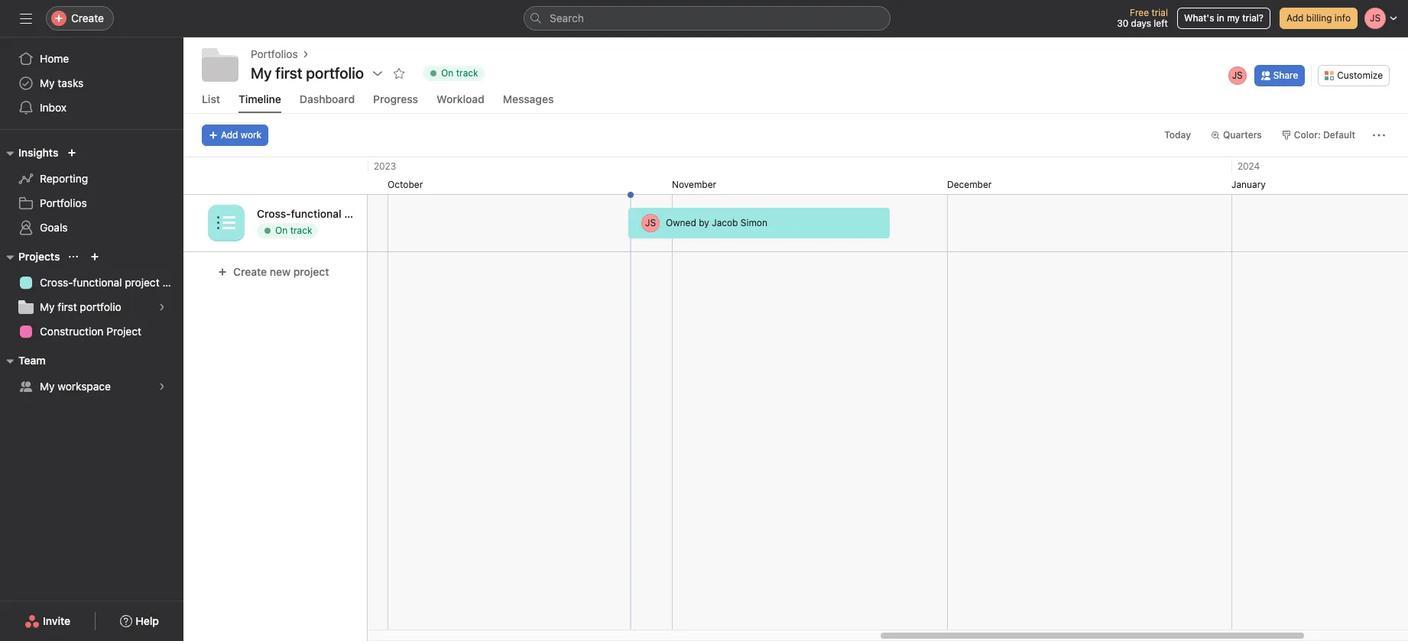 Task type: locate. For each thing, give the bounding box(es) containing it.
plan
[[383, 207, 404, 220], [162, 276, 183, 289]]

global element
[[0, 37, 184, 129]]

on track up workload
[[441, 67, 478, 79]]

0 horizontal spatial portfolios
[[40, 197, 87, 210]]

on up workload
[[441, 67, 454, 79]]

0 vertical spatial functional
[[291, 207, 342, 220]]

show options image
[[372, 67, 384, 80]]

cross- right list 'image'
[[257, 207, 291, 220]]

create for create new project
[[233, 265, 267, 278]]

add
[[1287, 12, 1304, 24], [221, 129, 238, 141]]

progress
[[373, 93, 418, 106]]

show options, current sort, top image
[[69, 252, 78, 262]]

0 vertical spatial portfolios
[[251, 47, 298, 60]]

plan down october
[[383, 207, 404, 220]]

1 horizontal spatial portfolios
[[251, 47, 298, 60]]

1 horizontal spatial on track
[[441, 67, 478, 79]]

add for add billing info
[[1287, 12, 1304, 24]]

search
[[550, 11, 584, 24]]

on track up the create new project at the left top of the page
[[275, 225, 312, 236]]

1 horizontal spatial add
[[1287, 12, 1304, 24]]

1 vertical spatial create
[[233, 265, 267, 278]]

cross-functional project plan
[[257, 207, 404, 220], [40, 276, 183, 289]]

create inside 'popup button'
[[71, 11, 104, 24]]

0 vertical spatial create
[[71, 11, 104, 24]]

construction
[[40, 325, 104, 338]]

0 vertical spatial add
[[1287, 12, 1304, 24]]

project inside "link"
[[125, 276, 160, 289]]

hide sidebar image
[[20, 12, 32, 24]]

create for create
[[71, 11, 104, 24]]

js
[[1232, 69, 1243, 81], [645, 217, 656, 229]]

project right new
[[293, 265, 329, 278]]

new project or portfolio image
[[91, 252, 100, 262]]

plan up see details, my first portfolio image
[[162, 276, 183, 289]]

free
[[1130, 7, 1149, 18]]

on up the create new project at the left top of the page
[[275, 225, 288, 236]]

30
[[1117, 18, 1129, 29]]

project down 2023
[[344, 207, 380, 220]]

1 horizontal spatial cross-
[[257, 207, 291, 220]]

project for the create new project button at the top
[[293, 265, 329, 278]]

add inside button
[[221, 129, 238, 141]]

cross-
[[257, 207, 291, 220], [40, 276, 73, 289]]

december
[[947, 179, 992, 190]]

1 vertical spatial functional
[[73, 276, 122, 289]]

color:
[[1294, 129, 1321, 141]]

my for my workspace
[[40, 380, 55, 393]]

1 vertical spatial track
[[290, 225, 312, 236]]

add left work
[[221, 129, 238, 141]]

portfolios link
[[251, 46, 298, 63], [9, 191, 174, 216]]

my workspace link
[[9, 375, 174, 399]]

create inside button
[[233, 265, 267, 278]]

track
[[456, 67, 478, 79], [290, 225, 312, 236]]

create up home link
[[71, 11, 104, 24]]

0 vertical spatial track
[[456, 67, 478, 79]]

track up workload
[[456, 67, 478, 79]]

portfolios link up my first portfolio
[[251, 46, 298, 63]]

1 horizontal spatial on
[[441, 67, 454, 79]]

search list box
[[524, 6, 891, 31]]

portfolios link down reporting
[[9, 191, 174, 216]]

tasks
[[58, 76, 84, 89]]

1 horizontal spatial plan
[[383, 207, 404, 220]]

my workspace
[[40, 380, 111, 393]]

0 horizontal spatial js
[[645, 217, 656, 229]]

0 horizontal spatial portfolios link
[[9, 191, 174, 216]]

what's in my trial?
[[1184, 12, 1264, 24]]

1 vertical spatial portfolios
[[40, 197, 87, 210]]

1 vertical spatial plan
[[162, 276, 183, 289]]

1 vertical spatial on
[[275, 225, 288, 236]]

my for my first portfolio
[[40, 301, 55, 314]]

workspace
[[58, 380, 111, 393]]

portfolios up my first portfolio
[[251, 47, 298, 60]]

0 horizontal spatial cross-functional project plan
[[40, 276, 183, 289]]

js left share button
[[1232, 69, 1243, 81]]

add work
[[221, 129, 262, 141]]

cross- up first
[[40, 276, 73, 289]]

create button
[[46, 6, 114, 31]]

functional up the create new project at the left top of the page
[[291, 207, 342, 220]]

list image
[[217, 214, 236, 232]]

add inside button
[[1287, 12, 1304, 24]]

0 vertical spatial cross-
[[257, 207, 291, 220]]

my down the team
[[40, 380, 55, 393]]

create
[[71, 11, 104, 24], [233, 265, 267, 278]]

project
[[106, 325, 141, 338]]

portfolios inside insights element
[[40, 197, 87, 210]]

dashboard link
[[300, 93, 355, 113]]

my up timeline
[[251, 64, 272, 82]]

plan inside cross-functional project plan "link"
[[162, 276, 183, 289]]

0 horizontal spatial plan
[[162, 276, 183, 289]]

0 vertical spatial on track
[[441, 67, 478, 79]]

cross- inside "link"
[[40, 276, 73, 289]]

2 horizontal spatial project
[[344, 207, 380, 220]]

inbox
[[40, 101, 67, 114]]

cross-functional project plan down 2023
[[257, 207, 404, 220]]

0 vertical spatial on
[[441, 67, 454, 79]]

my for my tasks
[[40, 76, 55, 89]]

projects element
[[0, 243, 184, 347]]

what's
[[1184, 12, 1215, 24]]

portfolios
[[251, 47, 298, 60], [40, 197, 87, 210]]

on track
[[441, 67, 478, 79], [275, 225, 312, 236]]

list
[[202, 93, 220, 106]]

1 vertical spatial cross-functional project plan
[[40, 276, 183, 289]]

simon
[[741, 217, 768, 229]]

my left tasks
[[40, 76, 55, 89]]

0 horizontal spatial project
[[125, 276, 160, 289]]

today
[[1165, 129, 1191, 141]]

on inside dropdown button
[[441, 67, 454, 79]]

search button
[[524, 6, 891, 31]]

by
[[699, 217, 709, 229]]

my tasks
[[40, 76, 84, 89]]

functional up the portfolio
[[73, 276, 122, 289]]

team button
[[0, 352, 46, 370]]

1 horizontal spatial create
[[233, 265, 267, 278]]

2024 january
[[1232, 161, 1266, 190]]

today button
[[1158, 125, 1198, 146]]

insights element
[[0, 139, 184, 243]]

my inside "link"
[[40, 380, 55, 393]]

on
[[441, 67, 454, 79], [275, 225, 288, 236]]

my left first
[[40, 301, 55, 314]]

goals
[[40, 221, 68, 234]]

0 horizontal spatial add
[[221, 129, 238, 141]]

0 horizontal spatial track
[[290, 225, 312, 236]]

share button
[[1255, 65, 1305, 86]]

portfolios down reporting
[[40, 197, 87, 210]]

cross-functional project plan up the portfolio
[[40, 276, 183, 289]]

0 horizontal spatial on
[[275, 225, 288, 236]]

0 horizontal spatial create
[[71, 11, 104, 24]]

add left billing
[[1287, 12, 1304, 24]]

my inside "link"
[[40, 76, 55, 89]]

my
[[251, 64, 272, 82], [40, 76, 55, 89], [40, 301, 55, 314], [40, 380, 55, 393]]

0 vertical spatial js
[[1232, 69, 1243, 81]]

track up the create new project at the left top of the page
[[290, 225, 312, 236]]

project up see details, my first portfolio image
[[125, 276, 160, 289]]

quarters
[[1223, 129, 1262, 141]]

construction project link
[[9, 320, 174, 344]]

1 horizontal spatial project
[[293, 265, 329, 278]]

add billing info button
[[1280, 8, 1358, 29]]

create left new
[[233, 265, 267, 278]]

1 horizontal spatial cross-functional project plan
[[257, 207, 404, 220]]

project
[[344, 207, 380, 220], [293, 265, 329, 278], [125, 276, 160, 289]]

0 horizontal spatial on track
[[275, 225, 312, 236]]

1 horizontal spatial portfolios link
[[251, 46, 298, 63]]

1 horizontal spatial track
[[456, 67, 478, 79]]

0 horizontal spatial cross-
[[40, 276, 73, 289]]

my inside projects element
[[40, 301, 55, 314]]

1 vertical spatial add
[[221, 129, 238, 141]]

js left owned
[[645, 217, 656, 229]]

cross-functional project plan link
[[9, 271, 183, 295]]

0 horizontal spatial functional
[[73, 276, 122, 289]]

january
[[1232, 179, 1266, 190]]

november
[[672, 179, 717, 190]]

1 vertical spatial cross-
[[40, 276, 73, 289]]

create new project
[[233, 265, 329, 278]]

create new project button
[[208, 258, 339, 286]]

project inside button
[[293, 265, 329, 278]]

0 vertical spatial plan
[[383, 207, 404, 220]]



Task type: describe. For each thing, give the bounding box(es) containing it.
my first portfolio
[[40, 301, 121, 314]]

trial
[[1152, 7, 1168, 18]]

my
[[1227, 12, 1240, 24]]

invite
[[43, 615, 70, 628]]

0 vertical spatial portfolios link
[[251, 46, 298, 63]]

free trial 30 days left
[[1117, 7, 1168, 29]]

2024
[[1238, 161, 1260, 172]]

quarters button
[[1204, 125, 1269, 146]]

work
[[241, 129, 262, 141]]

functional inside "link"
[[73, 276, 122, 289]]

messages link
[[503, 93, 554, 113]]

left
[[1154, 18, 1168, 29]]

1 vertical spatial js
[[645, 217, 656, 229]]

customize
[[1338, 69, 1383, 81]]

trial?
[[1243, 12, 1264, 24]]

list link
[[202, 93, 220, 113]]

color: default button
[[1275, 125, 1363, 146]]

add billing info
[[1287, 12, 1351, 24]]

2023
[[374, 161, 396, 172]]

share
[[1274, 69, 1299, 81]]

add for add work
[[221, 129, 238, 141]]

timeline link
[[239, 93, 281, 113]]

reporting
[[40, 172, 88, 185]]

progress link
[[373, 93, 418, 113]]

october
[[388, 179, 423, 190]]

track inside on track dropdown button
[[456, 67, 478, 79]]

goals link
[[9, 216, 174, 240]]

home
[[40, 52, 69, 65]]

home link
[[9, 47, 174, 71]]

customize button
[[1318, 65, 1390, 86]]

help
[[136, 615, 159, 628]]

owned by jacob simon
[[666, 217, 768, 229]]

inbox link
[[9, 96, 174, 120]]

insights
[[18, 146, 58, 159]]

dashboard
[[300, 93, 355, 106]]

projects button
[[0, 248, 60, 266]]

projects
[[18, 250, 60, 263]]

add to starred image
[[393, 67, 405, 80]]

help button
[[110, 608, 169, 635]]

color: default
[[1294, 129, 1356, 141]]

construction project
[[40, 325, 141, 338]]

portfolio
[[80, 301, 121, 314]]

days
[[1131, 18, 1152, 29]]

project for cross-functional project plan "link"
[[125, 276, 160, 289]]

1 horizontal spatial functional
[[291, 207, 342, 220]]

my for my first portfolio
[[251, 64, 272, 82]]

insights button
[[0, 144, 58, 162]]

reporting link
[[9, 167, 174, 191]]

billing
[[1307, 12, 1332, 24]]

jacob
[[712, 217, 738, 229]]

new image
[[68, 148, 77, 158]]

new
[[270, 265, 291, 278]]

what's in my trial? button
[[1178, 8, 1271, 29]]

cross-functional project plan inside "link"
[[40, 276, 183, 289]]

on track button
[[416, 63, 491, 84]]

owned
[[666, 217, 696, 229]]

on track inside on track dropdown button
[[441, 67, 478, 79]]

messages
[[503, 93, 554, 106]]

default
[[1324, 129, 1356, 141]]

first portfolio
[[275, 64, 364, 82]]

1 horizontal spatial js
[[1232, 69, 1243, 81]]

teams element
[[0, 347, 184, 402]]

invite button
[[15, 608, 80, 635]]

1 vertical spatial portfolios link
[[9, 191, 174, 216]]

info
[[1335, 12, 1351, 24]]

first
[[58, 301, 77, 314]]

see details, my first portfolio image
[[158, 303, 167, 312]]

my first portfolio
[[251, 64, 364, 82]]

workload
[[437, 93, 485, 106]]

more actions image
[[1373, 129, 1386, 141]]

timeline
[[239, 93, 281, 106]]

my tasks link
[[9, 71, 174, 96]]

0 vertical spatial cross-functional project plan
[[257, 207, 404, 220]]

my first portfolio link
[[9, 295, 174, 320]]

add work button
[[202, 125, 268, 146]]

workload link
[[437, 93, 485, 113]]

see details, my workspace image
[[158, 382, 167, 392]]

in
[[1217, 12, 1225, 24]]

1 vertical spatial on track
[[275, 225, 312, 236]]

team
[[18, 354, 46, 367]]



Task type: vqa. For each thing, say whether or not it's contained in the screenshot.
share button
yes



